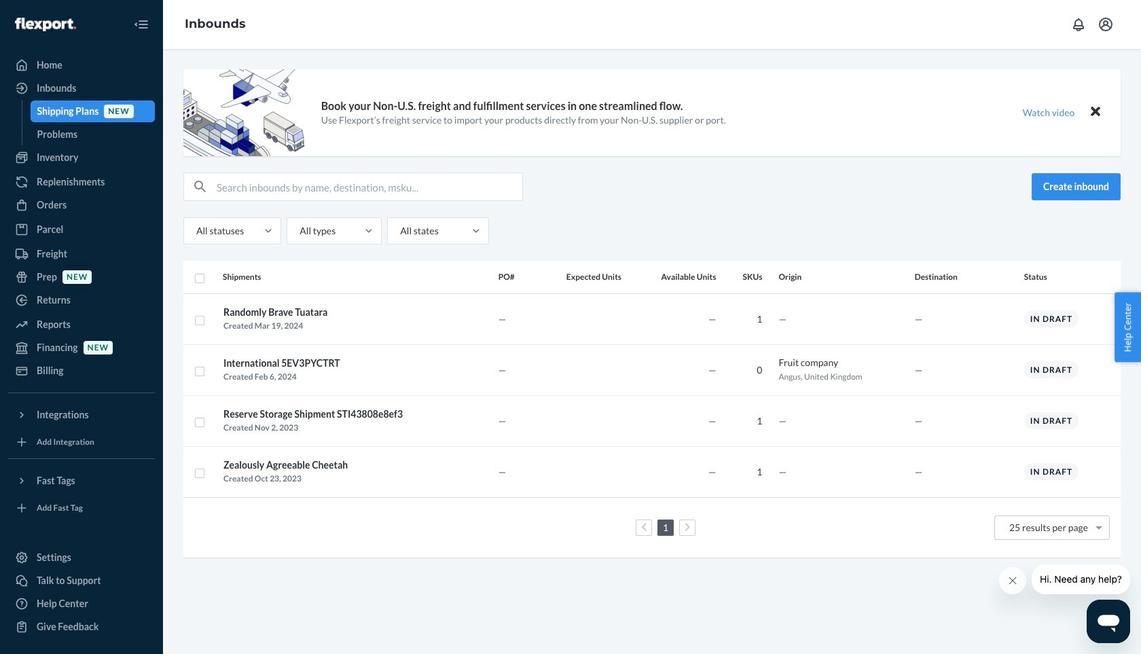 Task type: vqa. For each thing, say whether or not it's contained in the screenshot.
3rd square image
yes



Task type: describe. For each thing, give the bounding box(es) containing it.
chevron left image
[[641, 523, 647, 532]]

chevron right image
[[685, 523, 691, 532]]

flexport logo image
[[15, 17, 76, 31]]

Search inbounds by name, destination, msku... text field
[[217, 173, 523, 201]]

open account menu image
[[1098, 16, 1115, 33]]

close navigation image
[[133, 16, 150, 33]]

3 square image from the top
[[194, 418, 205, 429]]

1 square image from the top
[[194, 273, 205, 284]]



Task type: locate. For each thing, give the bounding box(es) containing it.
square image
[[194, 316, 205, 327]]

open notifications image
[[1071, 16, 1088, 33]]

close image
[[1092, 104, 1101, 120]]

2 square image from the top
[[194, 367, 205, 378]]

option
[[1010, 522, 1089, 533]]

4 square image from the top
[[194, 469, 205, 480]]

square image
[[194, 273, 205, 284], [194, 367, 205, 378], [194, 418, 205, 429], [194, 469, 205, 480]]



